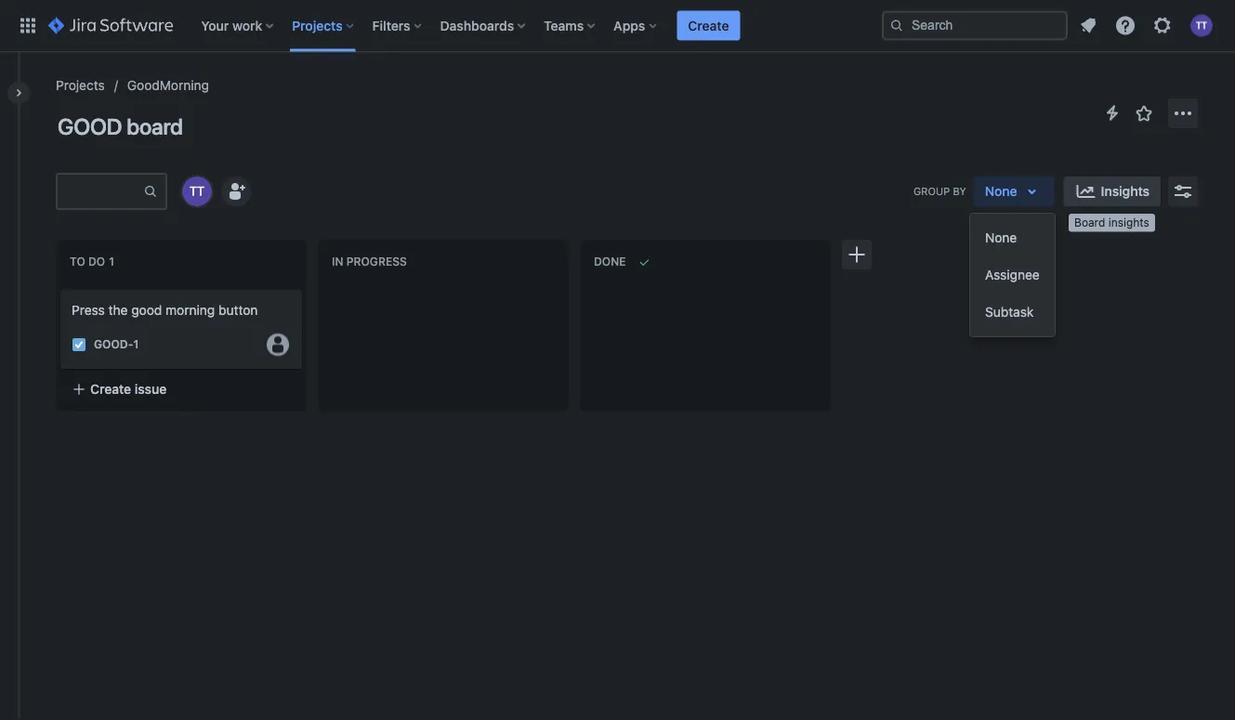 Task type: locate. For each thing, give the bounding box(es) containing it.
settings image
[[1151, 14, 1174, 37]]

0 vertical spatial create
[[688, 18, 729, 33]]

projects link
[[56, 74, 105, 97]]

projects right work
[[292, 18, 343, 33]]

apps
[[614, 18, 645, 33]]

create left issue
[[90, 381, 131, 397]]

by
[[953, 185, 966, 197]]

Search this board text field
[[58, 175, 143, 208]]

group
[[913, 185, 950, 197]]

primary element
[[11, 0, 882, 52]]

apps button
[[608, 11, 664, 40]]

board insights tooltip
[[1069, 214, 1155, 232]]

0 vertical spatial none
[[985, 184, 1017, 199]]

dashboards button
[[435, 11, 533, 40]]

good-
[[94, 338, 133, 351]]

good board
[[58, 113, 183, 139]]

star good board image
[[1133, 102, 1155, 125]]

1 vertical spatial projects
[[56, 78, 105, 93]]

assignee button
[[970, 256, 1055, 294]]

1
[[133, 338, 139, 351]]

create right apps popup button
[[688, 18, 729, 33]]

insights button
[[1064, 177, 1161, 206]]

goodmorning
[[127, 78, 209, 93]]

none button
[[970, 219, 1055, 256]]

projects inside dropdown button
[[292, 18, 343, 33]]

1 vertical spatial create
[[90, 381, 131, 397]]

1 horizontal spatial projects
[[292, 18, 343, 33]]

your work button
[[195, 11, 281, 40]]

create for create
[[688, 18, 729, 33]]

done
[[594, 255, 626, 268]]

notifications image
[[1077, 14, 1099, 37]]

0 vertical spatial projects
[[292, 18, 343, 33]]

to do element
[[70, 255, 118, 268]]

1 horizontal spatial create
[[688, 18, 729, 33]]

projects up "good"
[[56, 78, 105, 93]]

press the good morning button
[[72, 302, 258, 318]]

jira software image
[[48, 14, 173, 37], [48, 14, 173, 37]]

automations menu button icon image
[[1101, 102, 1124, 124]]

good
[[58, 113, 122, 139]]

subtask button
[[970, 294, 1055, 331]]

issue
[[135, 381, 167, 397]]

projects for projects link
[[56, 78, 105, 93]]

task image
[[72, 337, 86, 352]]

group
[[970, 214, 1055, 336]]

in progress
[[332, 255, 407, 268]]

add people image
[[225, 180, 247, 203]]

none inside button
[[985, 230, 1017, 245]]

create
[[688, 18, 729, 33], [90, 381, 131, 397]]

0 horizontal spatial projects
[[56, 78, 105, 93]]

board insights
[[1074, 216, 1149, 229]]

1 vertical spatial none
[[985, 230, 1017, 245]]

none right by
[[985, 184, 1017, 199]]

to do
[[70, 255, 105, 268]]

0 horizontal spatial create
[[90, 381, 131, 397]]

none inside popup button
[[985, 184, 1017, 199]]

create inside primary element
[[688, 18, 729, 33]]

create column image
[[846, 243, 868, 266]]

none button
[[974, 177, 1054, 206]]

appswitcher icon image
[[17, 14, 39, 37]]

none up assignee
[[985, 230, 1017, 245]]

view settings image
[[1172, 180, 1194, 203]]

board
[[126, 113, 183, 139]]

your profile and settings image
[[1190, 14, 1213, 37]]

help image
[[1114, 14, 1137, 37]]

group by
[[913, 185, 966, 197]]

none
[[985, 184, 1017, 199], [985, 230, 1017, 245]]

group containing none
[[970, 214, 1055, 336]]

projects for projects dropdown button
[[292, 18, 343, 33]]

filters button
[[367, 11, 429, 40]]

create issue
[[90, 381, 167, 397]]

banner
[[0, 0, 1235, 52]]

in
[[332, 255, 343, 268]]

create issue button
[[60, 372, 302, 406]]

projects
[[292, 18, 343, 33], [56, 78, 105, 93]]



Task type: vqa. For each thing, say whether or not it's contained in the screenshot.
more Image
yes



Task type: describe. For each thing, give the bounding box(es) containing it.
create button
[[677, 11, 740, 40]]

do
[[88, 255, 105, 268]]

assignee
[[985, 267, 1040, 283]]

subtask
[[985, 304, 1034, 320]]

filters
[[372, 18, 410, 33]]

goodmorning link
[[127, 74, 209, 97]]

projects button
[[286, 11, 361, 40]]

insights
[[1101, 184, 1150, 199]]

create for create issue
[[90, 381, 131, 397]]

your
[[201, 18, 229, 33]]

create issue image
[[49, 277, 72, 299]]

terry turtle image
[[182, 177, 212, 206]]

your work
[[201, 18, 262, 33]]

board
[[1074, 216, 1105, 229]]

insights image
[[1075, 180, 1097, 203]]

to
[[70, 255, 85, 268]]

banner containing your work
[[0, 0, 1235, 52]]

good-1 link
[[94, 337, 139, 353]]

sidebar navigation image
[[0, 74, 41, 112]]

work
[[232, 18, 262, 33]]

unassigned image
[[267, 333, 289, 356]]

morning
[[165, 302, 215, 318]]

teams button
[[538, 11, 602, 40]]

good
[[131, 302, 162, 318]]

good-1
[[94, 338, 139, 351]]

the
[[108, 302, 128, 318]]

Search field
[[882, 11, 1068, 40]]

press
[[72, 302, 105, 318]]

progress
[[346, 255, 407, 268]]

none for none button
[[985, 230, 1017, 245]]

teams
[[544, 18, 584, 33]]

dashboards
[[440, 18, 514, 33]]

none for none popup button
[[985, 184, 1017, 199]]

insights
[[1108, 216, 1149, 229]]

search image
[[889, 18, 904, 33]]

button
[[218, 302, 258, 318]]

more image
[[1172, 102, 1194, 125]]



